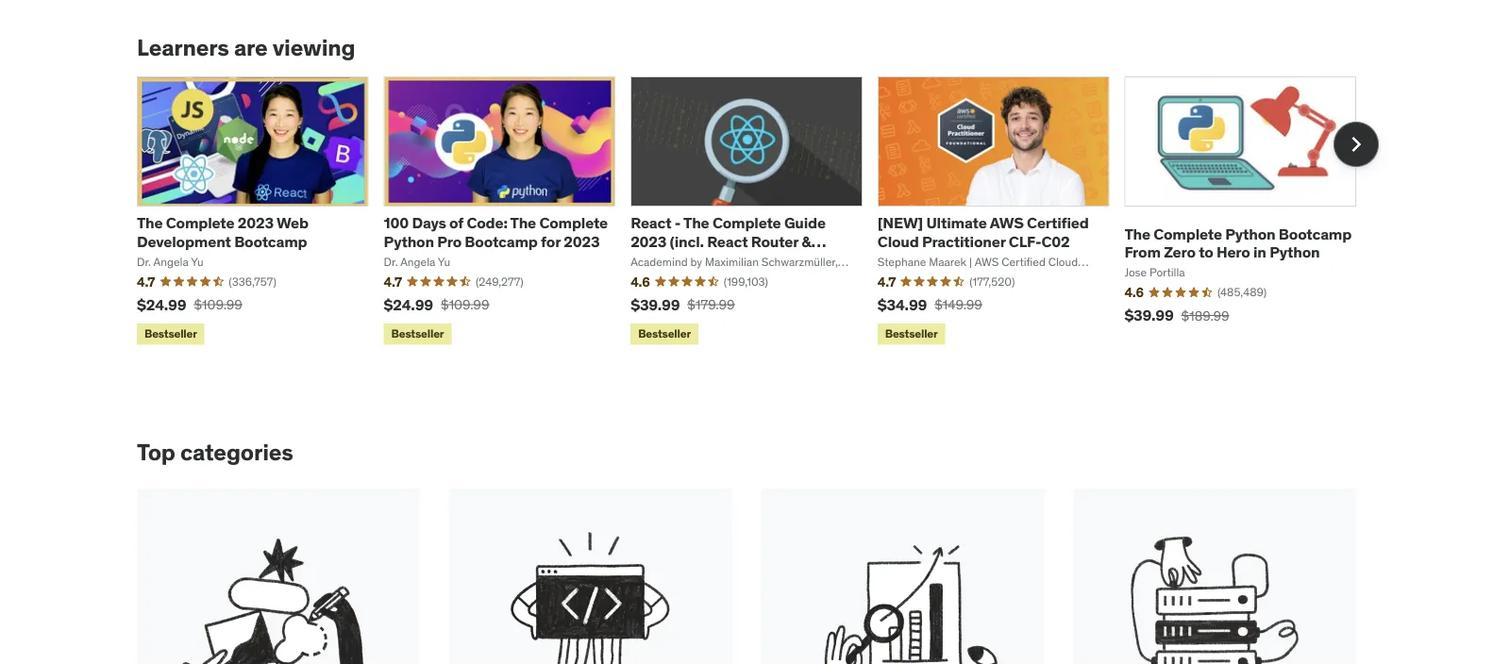 Task type: vqa. For each thing, say whether or not it's contained in the screenshot.
Ultimate
yes



Task type: describe. For each thing, give the bounding box(es) containing it.
top
[[137, 439, 175, 467]]

-
[[675, 213, 681, 233]]

of
[[450, 213, 464, 233]]

python inside 100 days of code: the complete python pro bootcamp for 2023
[[384, 232, 434, 251]]

certified
[[1027, 213, 1089, 233]]

[new]
[[878, 213, 924, 233]]

the inside the complete 2023 web development bootcamp
[[137, 213, 163, 233]]

categories
[[180, 439, 293, 467]]

0 horizontal spatial react
[[631, 213, 672, 233]]

100
[[384, 213, 409, 233]]

bootcamp inside the complete python bootcamp from zero to hero in python
[[1279, 224, 1352, 243]]

(incl.
[[670, 232, 704, 251]]

zero
[[1164, 242, 1196, 262]]

the inside the complete python bootcamp from zero to hero in python
[[1125, 224, 1151, 243]]

python right in
[[1270, 242, 1320, 262]]

learners are viewing
[[137, 33, 355, 62]]

bootcamp inside the complete 2023 web development bootcamp
[[234, 232, 307, 251]]

the inside 100 days of code: the complete python pro bootcamp for 2023
[[510, 213, 536, 233]]

days
[[412, 213, 446, 233]]

from
[[1125, 242, 1161, 262]]

the complete 2023 web development bootcamp
[[137, 213, 309, 251]]

complete inside the complete 2023 web development bootcamp
[[166, 213, 235, 233]]

practitioner
[[923, 232, 1006, 251]]

in
[[1254, 242, 1267, 262]]

react - the complete guide 2023 (incl. react router & redux) link
[[631, 213, 827, 269]]

router
[[751, 232, 799, 251]]



Task type: locate. For each thing, give the bounding box(es) containing it.
2023 left -
[[631, 232, 667, 251]]

[new] ultimate aws certified cloud practitioner clf-c02
[[878, 213, 1089, 251]]

bootcamp right in
[[1279, 224, 1352, 243]]

redux)
[[631, 250, 680, 269]]

python
[[1226, 224, 1276, 243], [384, 232, 434, 251], [1270, 242, 1320, 262]]

code:
[[467, 213, 508, 233]]

aws
[[990, 213, 1024, 233]]

python left pro at the top of page
[[384, 232, 434, 251]]

carousel element
[[137, 76, 1380, 349]]

complete inside the complete python bootcamp from zero to hero in python
[[1154, 224, 1223, 243]]

top categories
[[137, 439, 293, 467]]

2 horizontal spatial bootcamp
[[1279, 224, 1352, 243]]

complete
[[166, 213, 235, 233], [540, 213, 608, 233], [713, 213, 781, 233], [1154, 224, 1223, 243]]

the inside react - the complete guide 2023 (incl. react router & redux)
[[684, 213, 710, 233]]

guide
[[785, 213, 826, 233]]

0 horizontal spatial 2023
[[238, 213, 274, 233]]

development
[[137, 232, 231, 251]]

2 horizontal spatial 2023
[[631, 232, 667, 251]]

web
[[277, 213, 309, 233]]

100 days of code: the complete python pro bootcamp for 2023
[[384, 213, 608, 251]]

bootcamp right development
[[234, 232, 307, 251]]

bootcamp inside 100 days of code: the complete python pro bootcamp for 2023
[[465, 232, 538, 251]]

2023 inside react - the complete guide 2023 (incl. react router & redux)
[[631, 232, 667, 251]]

1 horizontal spatial bootcamp
[[465, 232, 538, 251]]

for
[[541, 232, 561, 251]]

hero
[[1217, 242, 1251, 262]]

pro
[[437, 232, 462, 251]]

c02
[[1042, 232, 1070, 251]]

2023 inside the complete 2023 web development bootcamp
[[238, 213, 274, 233]]

clf-
[[1009, 232, 1042, 251]]

2023 left web
[[238, 213, 274, 233]]

react - the complete guide 2023 (incl. react router & redux)
[[631, 213, 826, 269]]

the
[[137, 213, 163, 233], [510, 213, 536, 233], [684, 213, 710, 233], [1125, 224, 1151, 243]]

the complete python bootcamp from zero to hero in python
[[1125, 224, 1352, 262]]

bootcamp right of on the left top of page
[[465, 232, 538, 251]]

next image
[[1342, 129, 1372, 160]]

100 days of code: the complete python pro bootcamp for 2023 link
[[384, 213, 608, 251]]

are
[[234, 33, 268, 62]]

react
[[631, 213, 672, 233], [707, 232, 748, 251]]

the complete python bootcamp from zero to hero in python link
[[1125, 224, 1352, 262]]

[new] ultimate aws certified cloud practitioner clf-c02 link
[[878, 213, 1089, 251]]

cloud
[[878, 232, 919, 251]]

react right (incl.
[[707, 232, 748, 251]]

1 horizontal spatial 2023
[[564, 232, 600, 251]]

&
[[802, 232, 812, 251]]

ultimate
[[927, 213, 987, 233]]

2023 inside 100 days of code: the complete python pro bootcamp for 2023
[[564, 232, 600, 251]]

learners
[[137, 33, 229, 62]]

2023 right for
[[564, 232, 600, 251]]

python right to
[[1226, 224, 1276, 243]]

the complete 2023 web development bootcamp link
[[137, 213, 309, 251]]

viewing
[[273, 33, 355, 62]]

bootcamp
[[1279, 224, 1352, 243], [234, 232, 307, 251], [465, 232, 538, 251]]

complete inside 100 days of code: the complete python pro bootcamp for 2023
[[540, 213, 608, 233]]

2023
[[238, 213, 274, 233], [564, 232, 600, 251], [631, 232, 667, 251]]

complete inside react - the complete guide 2023 (incl. react router & redux)
[[713, 213, 781, 233]]

0 horizontal spatial bootcamp
[[234, 232, 307, 251]]

react left -
[[631, 213, 672, 233]]

1 horizontal spatial react
[[707, 232, 748, 251]]

to
[[1199, 242, 1214, 262]]



